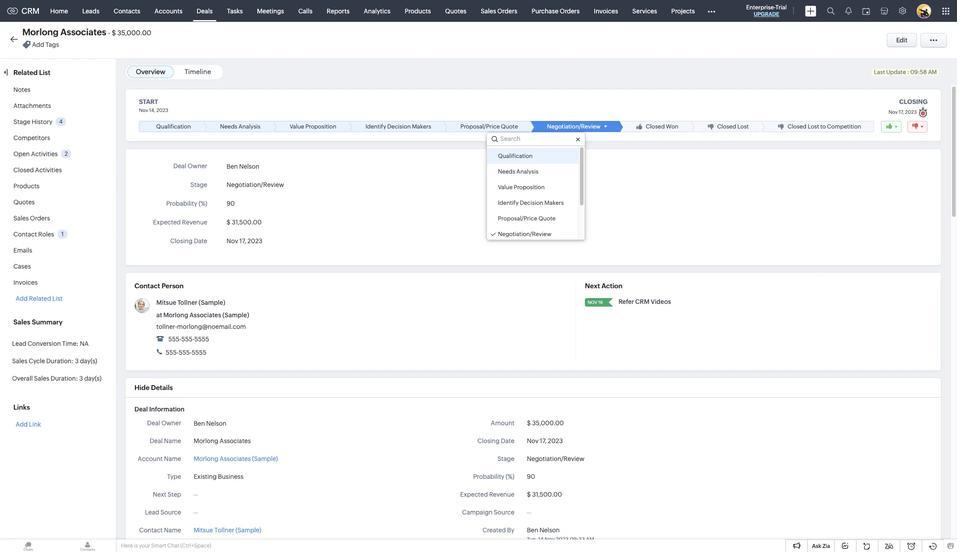 Task type: locate. For each thing, give the bounding box(es) containing it.
2023 inside ben nelson tue, 14 nov 2023 09:33 am
[[556, 537, 569, 544]]

contact up emails
[[13, 231, 37, 238]]

mitsue up (ctrl+space)
[[194, 528, 213, 535]]

reports
[[327, 7, 350, 15]]

activities for open activities
[[31, 151, 58, 158]]

nov inside "closing nov 17, 2023"
[[889, 109, 898, 115]]

0 vertical spatial lead
[[12, 341, 26, 348]]

1 horizontal spatial expected
[[460, 492, 488, 499]]

morlong for morlong associates - $ 35,000.00
[[22, 27, 59, 37]]

0 horizontal spatial ben
[[194, 421, 205, 428]]

1 vertical spatial sales orders link
[[13, 215, 50, 222]]

1 horizontal spatial source
[[494, 510, 515, 517]]

2 name from the top
[[164, 456, 181, 463]]

negotiation/review
[[547, 123, 601, 130], [227, 182, 284, 189], [498, 231, 552, 238], [527, 456, 585, 463]]

0 vertical spatial date
[[194, 238, 207, 245]]

source for campaign source
[[494, 510, 515, 517]]

stage
[[13, 118, 30, 126], [190, 182, 207, 189], [498, 456, 515, 463]]

2 source from the left
[[494, 510, 515, 517]]

products link down closed activities
[[13, 183, 40, 190]]

1 vertical spatial probability
[[473, 474, 505, 481]]

0 vertical spatial identify decision makers
[[366, 123, 431, 130]]

contact roles link
[[13, 231, 54, 238]]

0 vertical spatial nelson
[[239, 163, 259, 171]]

related up the sales summary
[[29, 295, 51, 303]]

chats image
[[0, 540, 56, 553]]

list down add tags
[[39, 69, 50, 76]]

0 horizontal spatial 3
[[75, 358, 79, 365]]

morlong for morlong associates (sample)
[[194, 456, 218, 463]]

owner for deal name
[[161, 420, 181, 427]]

lead left conversion
[[12, 341, 26, 348]]

1 horizontal spatial by
[[507, 528, 515, 535]]

associates for morlong associates - $ 35,000.00
[[60, 27, 106, 37]]

1 horizontal spatial needs analysis
[[498, 169, 539, 175]]

contact up your
[[139, 528, 163, 535]]

0 vertical spatial needs analysis
[[220, 123, 261, 130]]

attachments
[[13, 102, 51, 110]]

1 vertical spatial revenue
[[489, 492, 515, 499]]

contact for contact roles
[[13, 231, 37, 238]]

mitsue tollner (sample)
[[156, 300, 225, 307], [194, 528, 261, 535]]

nelson
[[239, 163, 259, 171], [206, 421, 227, 428], [540, 528, 560, 535]]

step
[[168, 492, 181, 499]]

list up summary
[[52, 295, 63, 303]]

orders right purchase
[[560, 7, 580, 15]]

lead source
[[145, 510, 181, 517]]

probability
[[166, 200, 197, 207], [473, 474, 505, 481]]

name for contact name
[[164, 528, 181, 535]]

duration: for sales cycle duration:
[[46, 358, 74, 365]]

day(s) for sales cycle duration: 3 day(s)
[[80, 358, 97, 365]]

1 horizontal spatial 3
[[79, 376, 83, 383]]

0 vertical spatial proposition
[[306, 123, 336, 130]]

next action
[[585, 283, 623, 290]]

associates for morlong associates
[[220, 438, 251, 445]]

0 horizontal spatial expected revenue
[[153, 219, 207, 226]]

contact for contact name
[[139, 528, 163, 535]]

overall sales duration: 3 day(s)
[[12, 376, 102, 383]]

3
[[75, 358, 79, 365], [79, 376, 83, 383]]

analytics link
[[357, 0, 398, 22]]

3 down time: on the left bottom of page
[[75, 358, 79, 365]]

start nov 14, 2023
[[139, 98, 168, 113]]

competitors
[[13, 135, 50, 142]]

contact
[[13, 231, 37, 238], [135, 283, 160, 290], [139, 528, 163, 535]]

value
[[290, 123, 304, 130], [498, 184, 513, 191]]

0 vertical spatial nov 17, 2023
[[227, 238, 263, 245]]

0 vertical spatial 17,
[[899, 109, 904, 115]]

0 horizontal spatial closing date
[[170, 238, 207, 245]]

1 horizontal spatial lead
[[145, 510, 159, 517]]

duration: down sales cycle duration: 3 day(s)
[[51, 376, 78, 383]]

history
[[32, 118, 52, 126]]

0 horizontal spatial identify
[[366, 123, 386, 130]]

quote
[[501, 123, 518, 130], [539, 216, 556, 222]]

mitsue tollner (sample) link
[[156, 300, 225, 307], [194, 527, 261, 536]]

contact person
[[135, 283, 184, 290]]

2 horizontal spatial nelson
[[540, 528, 560, 535]]

qualification down start nov 14, 2023
[[156, 123, 191, 130]]

source down step
[[161, 510, 181, 517]]

open activities
[[13, 151, 58, 158]]

0 vertical spatial quotes
[[445, 7, 467, 15]]

1 vertical spatial identify
[[498, 200, 519, 207]]

$  31,500.00
[[227, 219, 262, 226], [527, 492, 562, 499]]

1 vertical spatial name
[[164, 456, 181, 463]]

1 horizontal spatial mitsue
[[194, 528, 213, 535]]

1 vertical spatial value
[[498, 184, 513, 191]]

activities down open activities link in the top of the page
[[35, 167, 62, 174]]

mitsue
[[156, 300, 176, 307], [194, 528, 213, 535]]

morlong up tollner-
[[163, 312, 188, 319]]

mitsue tollner (sample) for bottom the mitsue tollner (sample) link
[[194, 528, 261, 535]]

1 vertical spatial duration:
[[51, 376, 78, 383]]

1 horizontal spatial products
[[405, 7, 431, 15]]

timeline link
[[185, 68, 211, 76]]

0 vertical spatial owner
[[188, 163, 207, 170]]

next up "nov 16"
[[585, 283, 600, 290]]

1 vertical spatial am
[[586, 537, 595, 544]]

crm link
[[7, 6, 40, 16]]

0 vertical spatial (%)
[[199, 200, 207, 207]]

2 vertical spatial stage
[[498, 456, 515, 463]]

0 horizontal spatial date
[[194, 238, 207, 245]]

555-555-5555
[[167, 336, 209, 343], [165, 350, 207, 357]]

related
[[13, 69, 38, 76], [29, 295, 51, 303]]

0 horizontal spatial identify decision makers
[[366, 123, 431, 130]]

sales summary
[[13, 319, 63, 326]]

proposal/price
[[461, 123, 500, 130], [498, 216, 538, 222]]

0 vertical spatial deal owner
[[173, 163, 207, 170]]

invoices left services
[[594, 7, 618, 15]]

closed for closed won
[[646, 123, 665, 130]]

0 vertical spatial duration:
[[46, 358, 74, 365]]

hide details
[[135, 384, 173, 392]]

31,500.00
[[232, 219, 262, 226], [532, 492, 562, 499]]

contact name
[[139, 528, 181, 535]]

tue,
[[527, 537, 537, 544]]

related list
[[13, 69, 52, 76]]

mitsue tollner (sample) link up (ctrl+space)
[[194, 527, 261, 536]]

invoices link left services
[[587, 0, 626, 22]]

am right 09:58
[[929, 69, 937, 76]]

nov
[[139, 108, 148, 113], [889, 109, 898, 115], [227, 238, 238, 245], [588, 300, 598, 305], [527, 438, 539, 445], [545, 537, 555, 544]]

campaign
[[462, 510, 493, 517]]

3 name from the top
[[164, 528, 181, 535]]

duration: up overall sales duration: 3 day(s)
[[46, 358, 74, 365]]

products
[[405, 7, 431, 15], [13, 183, 40, 190]]

makers
[[412, 123, 431, 130], [545, 200, 564, 207]]

invoices link down cases link
[[13, 279, 38, 287]]

1 horizontal spatial ben nelson
[[227, 163, 259, 171]]

mitsue tollner (sample) up at morlong associates (sample)
[[156, 300, 225, 307]]

name up chat
[[164, 528, 181, 535]]

1 horizontal spatial (%)
[[506, 474, 515, 481]]

morlong associates (sample) link for account name
[[194, 455, 278, 465]]

deal information
[[135, 406, 185, 414]]

emails
[[13, 247, 32, 254]]

orders left purchase
[[498, 7, 518, 15]]

1 vertical spatial mitsue tollner (sample)
[[194, 528, 261, 535]]

0 vertical spatial ben
[[227, 163, 238, 171]]

mitsue up at
[[156, 300, 176, 307]]

revenue
[[182, 219, 207, 226], [489, 492, 515, 499]]

add left tags
[[32, 41, 44, 48]]

1 horizontal spatial 17,
[[540, 438, 547, 445]]

1 horizontal spatial list
[[52, 295, 63, 303]]

next
[[585, 283, 600, 290], [153, 492, 166, 499]]

morlong up the morlong associates (sample)
[[194, 438, 218, 445]]

add related list
[[16, 295, 63, 303]]

stage history
[[13, 118, 52, 126]]

associates
[[60, 27, 106, 37], [190, 312, 221, 319], [220, 438, 251, 445], [220, 456, 251, 463]]

add for add link
[[16, 422, 28, 429]]

products link
[[398, 0, 438, 22], [13, 183, 40, 190]]

0 horizontal spatial proposition
[[306, 123, 336, 130]]

duration:
[[46, 358, 74, 365], [51, 376, 78, 383]]

next left step
[[153, 492, 166, 499]]

0 vertical spatial activities
[[31, 151, 58, 158]]

source up created by
[[494, 510, 515, 517]]

activities up closed activities link
[[31, 151, 58, 158]]

value proposition
[[290, 123, 336, 130], [498, 184, 545, 191]]

1 vertical spatial proposition
[[514, 184, 545, 191]]

cycle
[[29, 358, 45, 365]]

crm left home
[[21, 6, 40, 16]]

2023 inside "closing nov 17, 2023"
[[905, 109, 917, 115]]

lost for closed lost to competition
[[808, 123, 820, 130]]

add link
[[16, 422, 41, 429]]

1 name from the top
[[164, 438, 181, 445]]

sales cycle duration: 3 day(s)
[[12, 358, 97, 365]]

1 horizontal spatial products link
[[398, 0, 438, 22]]

products link right "analytics"
[[398, 0, 438, 22]]

lead up contact name
[[145, 510, 159, 517]]

mitsue tollner (sample) link up at morlong associates (sample)
[[156, 300, 225, 307]]

deal name
[[150, 438, 181, 445]]

2023
[[156, 108, 168, 113], [905, 109, 917, 115], [248, 238, 263, 245], [548, 438, 563, 445], [556, 537, 569, 544]]

morlong up add tags
[[22, 27, 59, 37]]

morlong associates (sample) link for at
[[163, 312, 249, 319]]

1 vertical spatial contact
[[135, 283, 160, 290]]

created by
[[483, 528, 515, 535]]

invoices down cases link
[[13, 279, 38, 287]]

contact left person
[[135, 283, 160, 290]]

0 vertical spatial makers
[[412, 123, 431, 130]]

invoices
[[594, 7, 618, 15], [13, 279, 38, 287]]

name up account name at the left of page
[[164, 438, 181, 445]]

Search text field
[[487, 133, 585, 146]]

2 vertical spatial ben
[[527, 528, 539, 535]]

associates up business
[[220, 456, 251, 463]]

mitsue tollner (sample) up (ctrl+space)
[[194, 528, 261, 535]]

nelson for negotiation/review
[[239, 163, 259, 171]]

proposition
[[306, 123, 336, 130], [514, 184, 545, 191]]

0 horizontal spatial lost
[[738, 123, 749, 130]]

upgrade
[[754, 11, 780, 17]]

related up notes
[[13, 69, 38, 76]]

1 vertical spatial identify decision makers
[[498, 200, 564, 207]]

associates down leads link
[[60, 27, 106, 37]]

ben inside ben nelson tue, 14 nov 2023 09:33 am
[[527, 528, 539, 535]]

35,000.00 inside the morlong associates - $ 35,000.00
[[117, 29, 151, 37]]

0 horizontal spatial 90
[[227, 200, 235, 207]]

2 lost from the left
[[808, 123, 820, 130]]

nov inside start nov 14, 2023
[[139, 108, 148, 113]]

contacts image
[[59, 540, 116, 553]]

1 horizontal spatial value
[[498, 184, 513, 191]]

calendar image
[[863, 7, 870, 15]]

0 vertical spatial decision
[[387, 123, 411, 130]]

modified by
[[147, 545, 181, 553]]

existing
[[194, 474, 217, 481]]

0 horizontal spatial invoices
[[13, 279, 38, 287]]

am inside ben nelson tue, 14 nov 2023 09:33 am
[[586, 537, 595, 544]]

1 horizontal spatial identify
[[498, 200, 519, 207]]

16
[[599, 300, 603, 305]]

0 horizontal spatial expected
[[153, 219, 181, 226]]

17, inside "closing nov 17, 2023"
[[899, 109, 904, 115]]

3 down sales cycle duration: 3 day(s)
[[79, 376, 83, 383]]

0 horizontal spatial (%)
[[199, 200, 207, 207]]

0 horizontal spatial needs
[[220, 123, 237, 130]]

0 vertical spatial expected revenue
[[153, 219, 207, 226]]

0 vertical spatial $  31,500.00
[[227, 219, 262, 226]]

reports link
[[320, 0, 357, 22]]

products down closed activities
[[13, 183, 40, 190]]

ben nelson
[[227, 163, 259, 171], [194, 421, 227, 428]]

morlong associates (sample) link up business
[[194, 455, 278, 465]]

(sample) for account name's morlong associates (sample) 'link'
[[252, 456, 278, 463]]

add left the link
[[16, 422, 28, 429]]

1 vertical spatial qualification
[[498, 153, 533, 160]]

qualification down search text field at the right top of page
[[498, 153, 533, 160]]

0 horizontal spatial 35,000.00
[[117, 29, 151, 37]]

orders up roles
[[30, 215, 50, 222]]

0 vertical spatial contact
[[13, 231, 37, 238]]

add up the sales summary
[[16, 295, 28, 303]]

2 horizontal spatial orders
[[560, 7, 580, 15]]

mitsue tollner (sample) for topmost the mitsue tollner (sample) link
[[156, 300, 225, 307]]

0 vertical spatial products link
[[398, 0, 438, 22]]

1 horizontal spatial owner
[[188, 163, 207, 170]]

1 vertical spatial nelson
[[206, 421, 227, 428]]

(sample) inside 'link'
[[252, 456, 278, 463]]

1 horizontal spatial quotes
[[445, 7, 467, 15]]

crm right refer
[[636, 299, 650, 306]]

90
[[227, 200, 235, 207], [527, 474, 535, 481]]

add for add related list
[[16, 295, 28, 303]]

by right created
[[507, 528, 515, 535]]

morlong associates (sample) link up tollner-morlong@noemail.com
[[163, 312, 249, 319]]

1
[[61, 231, 64, 238]]

list
[[39, 69, 50, 76], [52, 295, 63, 303]]

0 vertical spatial ben nelson
[[227, 163, 259, 171]]

0 horizontal spatial mitsue
[[156, 300, 176, 307]]

expected
[[153, 219, 181, 226], [460, 492, 488, 499]]

mitsue for topmost the mitsue tollner (sample) link
[[156, 300, 176, 307]]

1 lost from the left
[[738, 123, 749, 130]]

type
[[167, 474, 181, 481]]

closed for closed lost to competition
[[788, 123, 807, 130]]

1 horizontal spatial crm
[[636, 299, 650, 306]]

by right modified
[[174, 545, 181, 553]]

name up type
[[164, 456, 181, 463]]

1 vertical spatial lead
[[145, 510, 159, 517]]

day(s)
[[80, 358, 97, 365], [84, 376, 102, 383]]

am right 09:33
[[586, 537, 595, 544]]

0 vertical spatial value
[[290, 123, 304, 130]]

leads
[[82, 7, 100, 15]]

1 horizontal spatial nov 17, 2023
[[527, 438, 563, 445]]

add for add tags
[[32, 41, 44, 48]]

0 vertical spatial analysis
[[239, 123, 261, 130]]

summary
[[32, 319, 63, 326]]

1 horizontal spatial nelson
[[239, 163, 259, 171]]

1 source from the left
[[161, 510, 181, 517]]

source
[[161, 510, 181, 517], [494, 510, 515, 517]]

products right analytics link at left
[[405, 7, 431, 15]]

morlong up existing at the bottom of page
[[194, 456, 218, 463]]

signals element
[[840, 0, 857, 22]]

2 vertical spatial name
[[164, 528, 181, 535]]

associates up the morlong associates (sample)
[[220, 438, 251, 445]]

1 vertical spatial probability (%)
[[473, 474, 515, 481]]

$
[[112, 29, 116, 37], [227, 219, 231, 226], [527, 420, 531, 427], [527, 492, 531, 499]]

decision
[[387, 123, 411, 130], [520, 200, 544, 207]]

closed for closed activities
[[13, 167, 34, 174]]



Task type: vqa. For each thing, say whether or not it's contained in the screenshot.


Task type: describe. For each thing, give the bounding box(es) containing it.
morlong associates
[[194, 438, 251, 445]]

deals
[[197, 7, 213, 15]]

enterprise-trial upgrade
[[747, 4, 787, 17]]

1 vertical spatial makers
[[545, 200, 564, 207]]

lost for closed lost
[[738, 123, 749, 130]]

1 vertical spatial related
[[29, 295, 51, 303]]

calls link
[[291, 0, 320, 22]]

1 vertical spatial proposal/price
[[498, 216, 538, 222]]

1 vertical spatial quote
[[539, 216, 556, 222]]

ben for morlong associates
[[194, 421, 205, 428]]

1 horizontal spatial proposition
[[514, 184, 545, 191]]

at morlong associates (sample)
[[156, 312, 249, 319]]

(sample) for bottom the mitsue tollner (sample) link
[[236, 528, 261, 535]]

0 horizontal spatial sales orders
[[13, 215, 50, 222]]

1 vertical spatial expected
[[460, 492, 488, 499]]

attachments link
[[13, 102, 51, 110]]

1 vertical spatial nov 17, 2023
[[527, 438, 563, 445]]

lead conversion time: na
[[12, 341, 89, 348]]

account
[[138, 456, 163, 463]]

overview link
[[136, 68, 165, 76]]

lead for lead source
[[145, 510, 159, 517]]

ben nelson tue, 14 nov 2023 09:33 am
[[527, 528, 595, 544]]

0 horizontal spatial analysis
[[239, 123, 261, 130]]

1 vertical spatial quotes
[[13, 199, 35, 206]]

conversion
[[28, 341, 61, 348]]

1 vertical spatial proposal/price quote
[[498, 216, 556, 222]]

owner for stage
[[188, 163, 207, 170]]

1 vertical spatial crm
[[636, 299, 650, 306]]

duration: for overall sales duration:
[[51, 376, 78, 383]]

tollner-
[[156, 324, 177, 331]]

open
[[13, 151, 30, 158]]

(ctrl+space)
[[180, 544, 211, 550]]

1 vertical spatial $  31,500.00
[[527, 492, 562, 499]]

0 vertical spatial 555-555-5555
[[167, 336, 209, 343]]

search image
[[827, 7, 835, 15]]

link
[[29, 422, 41, 429]]

accounts link
[[147, 0, 190, 22]]

0 horizontal spatial makers
[[412, 123, 431, 130]]

create menu image
[[806, 6, 817, 16]]

next step
[[153, 492, 181, 499]]

0 vertical spatial sales orders link
[[474, 0, 525, 22]]

edit button
[[887, 33, 917, 47]]

0 horizontal spatial value proposition
[[290, 123, 336, 130]]

(sample) for topmost the mitsue tollner (sample) link
[[199, 300, 225, 307]]

1 vertical spatial needs
[[498, 169, 515, 175]]

ask
[[812, 544, 822, 550]]

0 vertical spatial proposal/price quote
[[461, 123, 518, 130]]

1 vertical spatial closing date
[[478, 438, 515, 445]]

stage history link
[[13, 118, 52, 126]]

analytics
[[364, 7, 391, 15]]

ask zia
[[812, 544, 831, 550]]

1 horizontal spatial 90
[[527, 474, 535, 481]]

hide
[[135, 384, 150, 392]]

your
[[139, 544, 150, 550]]

overall
[[12, 376, 33, 383]]

activities for closed activities
[[35, 167, 62, 174]]

0 vertical spatial invoices link
[[587, 0, 626, 22]]

1 vertical spatial products link
[[13, 183, 40, 190]]

1 horizontal spatial sales orders
[[481, 7, 518, 15]]

0 vertical spatial 90
[[227, 200, 235, 207]]

$  35,000.00
[[527, 420, 564, 427]]

morlong for morlong associates
[[194, 438, 218, 445]]

here is your smart chat (ctrl+space)
[[121, 544, 211, 550]]

0 vertical spatial proposal/price
[[461, 123, 500, 130]]

services
[[633, 7, 657, 15]]

:
[[908, 69, 910, 76]]

0 horizontal spatial nov 17, 2023
[[227, 238, 263, 245]]

1 horizontal spatial decision
[[520, 200, 544, 207]]

0 horizontal spatial stage
[[13, 118, 30, 126]]

ben nelson for negotiation/review
[[227, 163, 259, 171]]

$ inside the morlong associates - $ 35,000.00
[[112, 29, 116, 37]]

edit
[[897, 37, 908, 44]]

0 horizontal spatial qualification
[[156, 123, 191, 130]]

0 horizontal spatial list
[[39, 69, 50, 76]]

1 vertical spatial tollner
[[214, 528, 234, 535]]

1 horizontal spatial value proposition
[[498, 184, 545, 191]]

deal owner for deal name
[[147, 420, 181, 427]]

0 horizontal spatial quotes link
[[13, 199, 35, 206]]

home
[[50, 7, 68, 15]]

0 horizontal spatial probability
[[166, 200, 197, 207]]

details
[[151, 384, 173, 392]]

0 vertical spatial related
[[13, 69, 38, 76]]

1 horizontal spatial identify decision makers
[[498, 200, 564, 207]]

tasks
[[227, 7, 243, 15]]

0 horizontal spatial needs analysis
[[220, 123, 261, 130]]

0 horizontal spatial orders
[[30, 215, 50, 222]]

morlong associates (sample)
[[194, 456, 278, 463]]

name for account name
[[164, 456, 181, 463]]

closed for closed lost
[[718, 123, 737, 130]]

contacts link
[[107, 0, 147, 22]]

contact roles
[[13, 231, 54, 238]]

tasks link
[[220, 0, 250, 22]]

closed lost to competition
[[788, 123, 862, 130]]

closed activities link
[[13, 167, 62, 174]]

0 horizontal spatial $  31,500.00
[[227, 219, 262, 226]]

source for lead source
[[161, 510, 181, 517]]

deal owner for stage
[[173, 163, 207, 170]]

morlong associates - $ 35,000.00
[[22, 27, 151, 37]]

1 horizontal spatial date
[[501, 438, 515, 445]]

notes link
[[13, 86, 30, 93]]

0 vertical spatial probability (%)
[[166, 200, 207, 207]]

last update : 09:58 am
[[874, 69, 937, 76]]

1 vertical spatial 555-555-5555
[[165, 350, 207, 357]]

next for next step
[[153, 492, 166, 499]]

purchase orders link
[[525, 0, 587, 22]]

update
[[887, 69, 906, 76]]

1 horizontal spatial probability
[[473, 474, 505, 481]]

campaign source
[[462, 510, 515, 517]]

na
[[80, 341, 89, 348]]

3 for sales cycle duration:
[[75, 358, 79, 365]]

projects
[[672, 7, 695, 15]]

day(s) for overall sales duration: 3 day(s)
[[84, 376, 102, 383]]

4
[[59, 118, 63, 125]]

purchase
[[532, 7, 559, 15]]

0 horizontal spatial products
[[13, 183, 40, 190]]

open activities link
[[13, 151, 58, 158]]

0 vertical spatial mitsue tollner (sample) link
[[156, 300, 225, 307]]

1 vertical spatial closing
[[478, 438, 500, 445]]

action
[[602, 283, 623, 290]]

0 vertical spatial products
[[405, 7, 431, 15]]

associates up tollner-morlong@noemail.com
[[190, 312, 221, 319]]

services link
[[626, 0, 665, 22]]

is
[[134, 544, 138, 550]]

mitsue for bottom the mitsue tollner (sample) link
[[194, 528, 213, 535]]

1 vertical spatial mitsue tollner (sample) link
[[194, 527, 261, 536]]

amount
[[491, 420, 515, 427]]

projects link
[[665, 0, 702, 22]]

1 horizontal spatial orders
[[498, 7, 518, 15]]

closed won
[[646, 123, 679, 130]]

information
[[149, 406, 185, 414]]

1 vertical spatial invoices
[[13, 279, 38, 287]]

by for modified by
[[174, 545, 181, 553]]

cases
[[13, 263, 31, 270]]

ben nelson for morlong associates
[[194, 421, 227, 428]]

0 vertical spatial expected
[[153, 219, 181, 226]]

09:33
[[570, 537, 585, 544]]

2 vertical spatial 17,
[[540, 438, 547, 445]]

0 horizontal spatial revenue
[[182, 219, 207, 226]]

next for next action
[[585, 283, 600, 290]]

signals image
[[846, 7, 852, 15]]

0 vertical spatial identify
[[366, 123, 386, 130]]

0 horizontal spatial decision
[[387, 123, 411, 130]]

1 vertical spatial analysis
[[517, 169, 539, 175]]

1 vertical spatial (%)
[[506, 474, 515, 481]]

won
[[666, 123, 679, 130]]

1 vertical spatial needs analysis
[[498, 169, 539, 175]]

0 horizontal spatial crm
[[21, 6, 40, 16]]

contact for contact person
[[135, 283, 160, 290]]

to
[[821, 123, 826, 130]]

1 vertical spatial list
[[52, 295, 63, 303]]

1 vertical spatial 35,000.00
[[532, 420, 564, 427]]

search element
[[822, 0, 840, 22]]

nelson inside ben nelson tue, 14 nov 2023 09:33 am
[[540, 528, 560, 535]]

1 vertical spatial 5555
[[192, 350, 207, 357]]

0 horizontal spatial quote
[[501, 123, 518, 130]]

smart
[[151, 544, 166, 550]]

tollner-morlong@noemail.com
[[156, 324, 246, 331]]

by for created by
[[507, 528, 515, 535]]

3 for overall sales duration:
[[79, 376, 83, 383]]

meetings
[[257, 7, 284, 15]]

nelson for morlong associates
[[206, 421, 227, 428]]

create menu element
[[800, 0, 822, 22]]

notes
[[13, 86, 30, 93]]

0 horizontal spatial 17,
[[240, 238, 246, 245]]

time:
[[62, 341, 79, 348]]

closed lost
[[718, 123, 749, 130]]

0 horizontal spatial closing
[[170, 238, 193, 245]]

lead for lead conversion time: na
[[12, 341, 26, 348]]

trial
[[776, 4, 787, 11]]

2023 inside start nov 14, 2023
[[156, 108, 168, 113]]

name for deal name
[[164, 438, 181, 445]]

0 vertical spatial quotes link
[[438, 0, 474, 22]]

closing nov 17, 2023
[[889, 98, 928, 115]]

emails link
[[13, 247, 32, 254]]

0 vertical spatial 5555
[[194, 336, 209, 343]]

here
[[121, 544, 133, 550]]

competitors link
[[13, 135, 50, 142]]

14
[[538, 537, 544, 544]]

associates for morlong associates (sample)
[[220, 456, 251, 463]]

0 horizontal spatial invoices link
[[13, 279, 38, 287]]

1 vertical spatial 31,500.00
[[532, 492, 562, 499]]

orders inside "link"
[[560, 7, 580, 15]]

refer
[[619, 299, 634, 306]]

1 horizontal spatial expected revenue
[[460, 492, 515, 499]]

closed activities
[[13, 167, 62, 174]]

0 horizontal spatial tollner
[[178, 300, 197, 307]]

overview
[[136, 68, 165, 76]]

calls
[[298, 7, 313, 15]]

0 vertical spatial 31,500.00
[[232, 219, 262, 226]]

zia
[[823, 544, 831, 550]]

contacts
[[114, 7, 140, 15]]

1 horizontal spatial qualification
[[498, 153, 533, 160]]

0 vertical spatial am
[[929, 69, 937, 76]]

1 horizontal spatial stage
[[190, 182, 207, 189]]

nov inside ben nelson tue, 14 nov 2023 09:33 am
[[545, 537, 555, 544]]

ben for negotiation/review
[[227, 163, 238, 171]]

add tags
[[32, 41, 59, 48]]

leads link
[[75, 0, 107, 22]]

1 horizontal spatial invoices
[[594, 7, 618, 15]]



